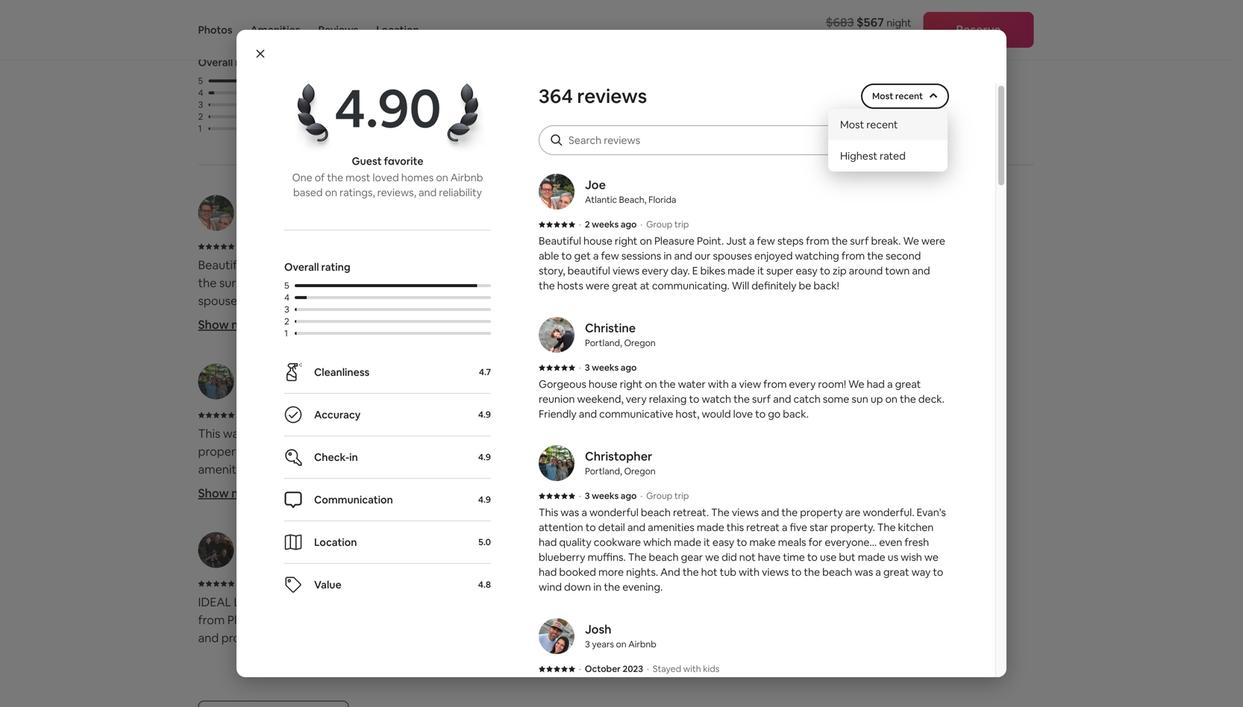 Task type: describe. For each thing, give the bounding box(es) containing it.
love inside 4.90 dialog
[[733, 407, 753, 421]]

0 vertical spatial star
[[383, 462, 404, 477]]

5.0
[[478, 536, 491, 548]]

want.
[[439, 630, 469, 646]]

$683 $567 night
[[826, 15, 911, 30]]

0 horizontal spatial use
[[310, 515, 329, 531]]

street inside lovely little beach spot, best location in town! if you want a true santa cruz experience, this is the place for you. famous surf spots are right in front, my husband went right down to surf in the mornings. the point shop and grill is right down the street for quick snacks, coffee, breakfast burritos, etc. the e- bikes were absolutely awesome, as were the surfboards. we loved drinking morning coffee on the deck and watchi
[[622, 666, 655, 681]]

· 3 weeks ago for · 3 weeks ago · group trip
[[579, 362, 637, 373]]

· 2 weeks ago · group trip
[[579, 219, 689, 230]]

host, inside 4.90 dialog
[[676, 407, 699, 421]]

e- inside "we had a blast here. there's so much to like. the e-bikes were so convenient and fun. the spa opening up to the view of the ocean. the sauna was a much appreciated touch. my favorite was the upstairs balcony, it felt private amongst the many surfers and walkers. it was a great mix of privacy and happy energy of those visiting the area. i'd definitely come again."
[[888, 444, 899, 459]]

1 vertical spatial so
[[622, 462, 635, 477]]

0 horizontal spatial is
[[798, 612, 807, 628]]

josh 3 years on airbnb inside 4.90 dialog
[[585, 622, 656, 650]]

5 for value
[[284, 280, 289, 291]]

ocean.
[[622, 480, 658, 495]]

come
[[872, 533, 903, 549]]

0 horizontal spatial communicating.
[[351, 329, 440, 344]]

florida
[[648, 194, 676, 206]]

christine image
[[539, 317, 575, 353]]

access,
[[493, 612, 533, 628]]

0 horizontal spatial get
[[371, 275, 390, 290]]

location
[[781, 594, 825, 610]]

6
[[244, 552, 250, 565]]

pleasure inside 4.90 dialog
[[654, 234, 695, 248]]

atlantic
[[585, 194, 617, 206]]

0 horizontal spatial around
[[468, 311, 507, 326]]

grill
[[843, 648, 863, 664]]

1 vertical spatial story,
[[438, 293, 469, 308]]

$567
[[857, 15, 884, 30]]

location button
[[376, 0, 419, 60]]

touch.
[[855, 480, 890, 495]]

1 vertical spatial town
[[510, 311, 538, 326]]

make inside 4.90 dialog
[[749, 536, 776, 549]]

0 vertical spatial wonderful.
[[270, 444, 329, 459]]

more for this
[[231, 486, 261, 501]]

upstairs
[[667, 498, 710, 513]]

most recent link
[[840, 118, 898, 131]]

will inside 4.90 dialog
[[732, 279, 749, 292]]

0 horizontal spatial evan's
[[331, 444, 365, 459]]

absolutely
[[683, 684, 739, 699]]

everyone… inside 4.90 dialog
[[825, 536, 877, 549]]

josh inside 4.90 dialog
[[585, 622, 611, 637]]

0 horizontal spatial sun
[[757, 293, 776, 308]]

1 vertical spatial sessions
[[425, 275, 471, 290]]

0 horizontal spatial definitely
[[465, 329, 516, 344]]

0 horizontal spatial did
[[198, 515, 216, 531]]

beach up 5.0 on the bottom of the page
[[446, 498, 480, 513]]

0 vertical spatial wind
[[269, 551, 296, 567]]

0 vertical spatial everyone…
[[198, 498, 258, 513]]

coffee,
[[751, 666, 789, 681]]

0 vertical spatial time
[[268, 515, 293, 531]]

0 horizontal spatial room!
[[622, 275, 654, 290]]

0 vertical spatial kids
[[805, 408, 824, 422]]

0 horizontal spatial hosts
[[243, 329, 272, 344]]

show more button for this
[[198, 484, 261, 502]]

1 vertical spatial group
[[315, 408, 346, 422]]

amenities
[[250, 23, 300, 37]]

1 vertical spatial kids
[[805, 577, 824, 590]]

364
[[539, 84, 573, 109]]

it
[[733, 515, 740, 531]]

of up many
[[921, 462, 933, 477]]

retreat. inside 4.90 dialog
[[673, 506, 709, 519]]

0 vertical spatial gorgeous house right on the water with a view from every room! we had a great reunion weekend, very relaxing to watch the surf and catch some sun up on the deck. friendly and communicative host, would love to go back.
[[622, 257, 962, 326]]

1 vertical spatial be
[[519, 329, 533, 344]]

street inside ideal location for surfers! directly across the street from pleasure point - can't beat the views, easy beach access, and proximity to everything you'd need and want.
[[480, 594, 514, 610]]

1 horizontal spatial josh 3 years on airbnb
[[668, 366, 751, 396]]

rating for value
[[321, 260, 350, 274]]

directly
[[376, 594, 419, 610]]

0 horizontal spatial e
[[289, 311, 296, 326]]

1 horizontal spatial water
[[781, 257, 813, 273]]

show for this was a wonderful beach retreat.  the views and the property are wonderful.  evan's attention to detail and amenities made this retreat a five star property.  the kitchen had quality cookware which made it easy to make meals for everyone… even fresh blueberry muffins.  the beach gear we did not have time to use but made us wish we had booked more nights.  and the hot tub with views to the beach was a great way to wind down in the evening.
[[198, 486, 229, 501]]

use inside 4.90 dialog
[[820, 551, 837, 564]]

$683
[[826, 15, 854, 30]]

airbnb up here.
[[719, 383, 751, 396]]

· 3 weeks ago for · 3 weeks ago
[[662, 240, 729, 253]]

fresh inside 4.90 dialog
[[905, 536, 929, 549]]

loved inside guest favorite one of the most loved homes on airbnb based on ratings, reviews, and reliability
[[373, 171, 399, 184]]

october inside 4.90 dialog
[[585, 663, 621, 675]]

etc.
[[896, 666, 916, 681]]

true
[[622, 612, 645, 628]]

0 vertical spatial so
[[777, 444, 790, 459]]

0 horizontal spatial zip
[[450, 311, 466, 326]]

happy
[[910, 515, 945, 531]]

one
[[292, 171, 312, 184]]

0 vertical spatial this
[[288, 462, 308, 477]]

0 horizontal spatial this was a wonderful beach retreat.  the views and the property are wonderful.  evan's attention to detail and amenities made this retreat a five star property.  the kitchen had quality cookware which made it easy to make meals for everyone… even fresh blueberry muffins.  the beach gear we did not have time to use but made us wish we had booked more nights.  and the hot tub with views to the beach was a great way to wind down in the evening.
[[198, 426, 526, 567]]

2 for 4.8
[[198, 111, 203, 122]]

my
[[773, 630, 790, 646]]

4.90 dialog
[[237, 30, 1007, 707]]

1 vertical spatial trip
[[348, 408, 365, 422]]

quality inside 4.90 dialog
[[559, 536, 591, 549]]

beach down accuracy
[[315, 426, 349, 441]]

0 horizontal spatial steps
[[471, 257, 501, 273]]

cookware inside 4.90 dialog
[[594, 536, 641, 549]]

highest rated
[[840, 149, 906, 163]]

0 horizontal spatial gear
[[482, 498, 508, 513]]

show for we had a blast here. there's so much to like. the e-bikes were so convenient and fun. the spa opening up to the view of the ocean. the sauna was a much appreciated touch. my favorite was the upstairs balcony, it felt private amongst the many surfers and walkers. it was a great mix of privacy and happy energy of those visiting the area. i'd definitely come again.
[[622, 486, 653, 501]]

christopher for · 3 weeks ago · group trip
[[585, 449, 652, 464]]

1 vertical spatial will
[[442, 329, 462, 344]]

1 horizontal spatial very
[[842, 275, 865, 290]]

0 vertical spatial cookware
[[261, 480, 315, 495]]

0 horizontal spatial five
[[360, 462, 380, 477]]

reunion inside 4.90 dialog
[[539, 392, 575, 406]]

4.8 inside 4.90 dialog
[[478, 579, 491, 591]]

rating for 4.8
[[235, 55, 264, 69]]

0 horizontal spatial hot
[[315, 533, 334, 549]]

0 vertical spatial communicative
[[622, 311, 706, 326]]

364 reviews
[[539, 84, 647, 109]]

1 vertical spatial spouses
[[198, 293, 243, 308]]

2 vertical spatial · 3 weeks ago
[[238, 408, 305, 422]]

0 vertical spatial deck.
[[833, 293, 863, 308]]

0 vertical spatial view
[[851, 257, 876, 273]]

most inside dropdown button
[[872, 90, 893, 102]]

attention inside 4.90 dialog
[[539, 521, 583, 534]]

back. inside 4.90 dialog
[[783, 407, 809, 421]]

1 vertical spatial just
[[412, 257, 436, 273]]

here.
[[705, 444, 732, 459]]

breakfast
[[792, 666, 844, 681]]

at inside 4.90 dialog
[[640, 279, 650, 292]]

gear inside 4.90 dialog
[[681, 551, 703, 564]]

0 vertical spatial property.
[[407, 462, 458, 477]]

amenities button
[[250, 0, 300, 60]]

recent inside dropdown button
[[895, 90, 923, 102]]

show more for gorgeous
[[622, 317, 685, 332]]

0 horizontal spatial second
[[396, 293, 436, 308]]

surfers
[[622, 515, 660, 531]]

0 vertical spatial weekend,
[[786, 275, 839, 290]]

group for joe
[[646, 219, 672, 230]]

0 horizontal spatial beautiful house right on pleasure point.  just a few steps from the surf break.  we were able to get a few sessions in and our spouses enjoyed watching from the second story, beautiful views every day.  e bikes made it super easy to zip around town and the hosts were great at communicating.  will definitely be back!
[[198, 257, 538, 362]]

walkers.
[[686, 515, 730, 531]]

not inside 4.90 dialog
[[739, 551, 756, 564]]

homes
[[401, 171, 434, 184]]

bikes inside "we had a blast here. there's so much to like. the e-bikes were so convenient and fun. the spa opening up to the view of the ocean. the sauna was a much appreciated touch. my favorite was the upstairs balcony, it felt private amongst the many surfers and walkers. it was a great mix of privacy and happy energy of those visiting the area. i'd definitely come again."
[[899, 444, 928, 459]]

catch inside "list"
[[690, 293, 721, 308]]

you.
[[881, 612, 904, 628]]

would inside 4.90 dialog
[[702, 407, 731, 421]]

coffee
[[750, 702, 786, 707]]

0 vertical spatial but
[[332, 515, 351, 531]]

awesome,
[[742, 684, 797, 699]]

of right mix
[[830, 515, 842, 531]]

reviews button
[[318, 0, 358, 60]]

attention inside "list"
[[368, 444, 418, 459]]

0 horizontal spatial evening.
[[365, 551, 411, 567]]

1 vertical spatial 2
[[585, 219, 590, 230]]

location inside 4.90 dialog
[[314, 536, 357, 549]]

zip inside 4.90 dialog
[[833, 264, 847, 278]]

0 vertical spatial · october 2023 · stayed with kids
[[662, 408, 824, 422]]

ideal location for surfers! directly across the street from pleasure point - can't beat the views, easy beach access, and proximity to everything you'd need and want.
[[198, 594, 533, 646]]

0 vertical spatial this
[[198, 426, 220, 441]]

and inside guest favorite one of the most loved homes on airbnb based on ratings, reviews, and reliability
[[419, 186, 437, 199]]

0 horizontal spatial quality
[[221, 480, 258, 495]]

the inside guest favorite one of the most loved homes on airbnb based on ratings, reviews, and reliability
[[327, 171, 343, 184]]

christopher portland, oregon for · 3 weeks ago · group trip
[[585, 449, 656, 477]]

blast
[[675, 444, 702, 459]]

communicating. inside 4.90 dialog
[[652, 279, 730, 292]]

0 vertical spatial friendly
[[866, 293, 909, 308]]

1 vertical spatial day.
[[265, 311, 287, 326]]

photos button
[[198, 0, 232, 60]]

christine for · 3 weeks ago
[[668, 198, 719, 213]]

beautiful inside 4.90 dialog
[[539, 234, 581, 248]]

reviews
[[577, 84, 647, 109]]

0 vertical spatial kitchen
[[484, 462, 525, 477]]

for
[[296, 594, 319, 610]]

0 vertical spatial muffins.
[[376, 498, 419, 513]]

way inside 4.90 dialog
[[911, 566, 931, 579]]

lovely little beach spot, best location in town! if you want a true santa cruz experience, this is the place for you. famous surf spots are right in front, my husband went right down to surf in the mornings. the point shop and grill is right down the street for quick snacks, coffee, breakfast burritos, etc. the e- bikes were absolutely awesome, as were the surfboards. we loved drinking morning coffee on the deck and watchi
[[622, 594, 957, 707]]

0 horizontal spatial much
[[752, 480, 783, 495]]

town!
[[840, 594, 871, 610]]

1 vertical spatial able
[[331, 275, 354, 290]]

night
[[887, 16, 911, 29]]

from inside ideal location for surfers! directly across the street from pleasure point - can't beat the views, easy beach access, and proximity to everything you'd need and want.
[[198, 612, 225, 628]]

show more button for lovely
[[622, 653, 685, 671]]

2023 up here.
[[712, 408, 736, 422]]

shop
[[790, 648, 817, 664]]

kristin image
[[198, 532, 234, 568]]

definitely inside 4.90 dialog
[[751, 279, 796, 292]]

private
[[792, 498, 831, 513]]

years inside 4.90 dialog
[[592, 639, 614, 650]]

you'd
[[352, 630, 382, 646]]

reserve button
[[923, 12, 1034, 48]]

at inside "list"
[[337, 329, 348, 344]]

overall for value
[[284, 260, 319, 274]]

0 vertical spatial years
[[676, 383, 702, 396]]

sessions inside 4.90 dialog
[[621, 249, 661, 263]]

1 vertical spatial stayed
[[746, 577, 780, 590]]

highest
[[840, 149, 877, 163]]

1 horizontal spatial back.
[[832, 311, 861, 326]]

room! inside 4.90 dialog
[[818, 378, 846, 391]]

photos
[[198, 23, 232, 37]]

4.9 for check-in
[[478, 451, 491, 463]]

-
[[307, 612, 311, 628]]

hot inside 4.90 dialog
[[701, 566, 717, 579]]

0 horizontal spatial booked
[[472, 515, 514, 531]]

i'd
[[803, 533, 815, 549]]

lindsay
[[668, 535, 711, 550]]

1 horizontal spatial 4.8
[[934, 70, 954, 88]]

of inside guest favorite one of the most loved homes on airbnb based on ratings, reviews, and reliability
[[315, 171, 325, 184]]

0 vertical spatial are
[[250, 444, 267, 459]]

surfboards.
[[866, 684, 928, 699]]

had inside "we had a blast here. there's so much to like. the e-bikes were so convenient and fun. the spa opening up to the view of the ocean. the sauna was a much appreciated touch. my favorite was the upstairs balcony, it felt private amongst the many surfers and walkers. it was a great mix of privacy and happy energy of those visiting the area. i'd definitely come again."
[[643, 444, 663, 459]]

amongst
[[833, 498, 882, 513]]

to inside lovely little beach spot, best location in town! if you want a true santa cruz experience, this is the place for you. famous surf spots are right in front, my husband went right down to surf in the mornings. the point shop and grill is right down the street for quick snacks, coffee, breakfast burritos, etc. the e- bikes were absolutely awesome, as were the surfboards. we loved drinking morning coffee on the deck and watchi
[[934, 630, 946, 646]]

check-
[[314, 451, 349, 464]]

to inside ideal location for surfers! directly across the street from pleasure point - can't beat the views, easy beach access, and proximity to everything you'd need and want.
[[276, 630, 288, 646]]

go inside 4.90 dialog
[[768, 407, 781, 421]]

0 horizontal spatial not
[[218, 515, 237, 531]]

pleasure inside ideal location for surfers! directly across the street from pleasure point - can't beat the views, easy beach access, and proximity to everything you'd need and want.
[[227, 612, 273, 628]]

1 horizontal spatial location
[[376, 23, 419, 37]]

energy
[[622, 533, 660, 549]]

show more button for we
[[622, 484, 685, 502]]

felt
[[771, 498, 790, 513]]

our inside 4.90 dialog
[[695, 249, 711, 263]]

view inside 4.90 dialog
[[739, 378, 761, 391]]

1 horizontal spatial reunion
[[742, 275, 783, 290]]

0 vertical spatial stayed
[[746, 408, 780, 422]]

beach up across
[[454, 533, 488, 549]]

0 vertical spatial retreat
[[311, 462, 349, 477]]

2023 up spot,
[[712, 577, 736, 590]]

catch inside 4.90 dialog
[[793, 392, 821, 406]]

more for gorgeous
[[655, 317, 685, 332]]

point inside ideal location for surfers! directly across the street from pleasure point - can't beat the views, easy beach access, and proximity to everything you'd need and want.
[[276, 612, 304, 628]]

experience,
[[709, 612, 773, 628]]

0 horizontal spatial back!
[[198, 347, 228, 362]]

1 vertical spatial point.
[[379, 257, 410, 273]]

0 horizontal spatial wish
[[403, 515, 427, 531]]

stayed inside 4.90 dialog
[[653, 663, 681, 675]]

were inside "we had a blast here. there's so much to like. the e-bikes were so convenient and fun. the spa opening up to the view of the ocean. the sauna was a much appreciated touch. my favorite was the upstairs balcony, it felt private amongst the many surfers and walkers. it was a great mix of privacy and happy energy of those visiting the area. i'd definitely come again."
[[930, 444, 957, 459]]

1 vertical spatial break.
[[243, 275, 277, 290]]

1 horizontal spatial gorgeous
[[622, 257, 676, 273]]

0 horizontal spatial fresh
[[289, 498, 317, 513]]

lindsay and matt image
[[622, 532, 658, 568]]

beach down · 3 weeks ago · group trip
[[641, 506, 671, 519]]

0 vertical spatial which
[[318, 480, 350, 495]]

quick
[[676, 666, 706, 681]]

wind inside 4.90 dialog
[[539, 580, 562, 594]]

1 horizontal spatial josh
[[668, 366, 695, 381]]

1 vertical spatial enjoyed
[[245, 293, 289, 308]]

this inside 4.90 dialog
[[539, 506, 558, 519]]

2 · october 2023 from the left
[[662, 577, 736, 590]]

0 horizontal spatial and
[[269, 533, 292, 549]]

based
[[293, 186, 323, 199]]

accuracy
[[314, 408, 361, 422]]

little
[[659, 594, 684, 610]]

point. inside 4.90 dialog
[[697, 234, 724, 248]]

booked inside 4.90 dialog
[[559, 566, 596, 579]]

evening. inside 4.90 dialog
[[622, 580, 663, 594]]

most recent button
[[863, 84, 948, 109]]

4.7
[[479, 366, 491, 378]]

everything
[[291, 630, 350, 646]]

1 horizontal spatial go
[[815, 311, 829, 326]]

1 vertical spatial beautiful
[[198, 257, 247, 273]]

gorgeous house right on the water with a view from every room! we had a great reunion weekend, very relaxing to watch the surf and catch some sun up on the deck. friendly and communicative host, would love to go back. inside 4.90 dialog
[[539, 378, 944, 421]]

e inside 4.90 dialog
[[692, 264, 698, 278]]

proximity
[[221, 630, 273, 646]]

you
[[883, 594, 903, 610]]

famous
[[907, 612, 949, 628]]

0 horizontal spatial watching
[[292, 293, 342, 308]]

0 horizontal spatial blueberry
[[320, 498, 373, 513]]

most inside option
[[840, 118, 864, 131]]

airbnb inside guest favorite one of the most loved homes on airbnb based on ratings, reviews, and reliability
[[451, 171, 483, 184]]

there's
[[735, 444, 775, 459]]

show more for beautiful
[[198, 317, 261, 332]]

0 horizontal spatial beautiful
[[471, 293, 520, 308]]

6 years on airbnb
[[244, 552, 328, 565]]

more for beautiful
[[231, 317, 261, 332]]

christopher portland, oregon for · 3 weeks ago
[[244, 366, 327, 396]]

fun.
[[724, 462, 745, 477]]

ratings,
[[340, 186, 375, 199]]

need
[[385, 630, 413, 646]]

reliability
[[439, 186, 482, 199]]

went
[[842, 630, 870, 646]]

0 horizontal spatial our
[[509, 275, 527, 290]]

beach down energy
[[649, 551, 679, 564]]

weekend, inside 4.90 dialog
[[577, 392, 624, 406]]

0 vertical spatial relaxing
[[868, 275, 911, 290]]



Task type: locate. For each thing, give the bounding box(es) containing it.
1 vertical spatial 4
[[284, 292, 289, 303]]

loved inside lovely little beach spot, best location in town! if you want a true santa cruz experience, this is the place for you. famous surf spots are right in front, my husband went right down to surf in the mornings. the point shop and grill is right down the street for quick snacks, coffee, breakfast burritos, etc. the e- bikes were absolutely awesome, as were the surfboards. we loved drinking morning coffee on the deck and watchi
[[622, 702, 652, 707]]

overall rating for 4.8
[[198, 55, 264, 69]]

break. inside 4.90 dialog
[[871, 234, 901, 248]]

beach up town!
[[822, 566, 852, 579]]

story,
[[539, 264, 565, 278], [438, 293, 469, 308]]

4.9 for accuracy
[[478, 409, 491, 420]]

1 horizontal spatial some
[[823, 392, 849, 406]]

quality up kristin icon
[[221, 480, 258, 495]]

hosts inside 4.90 dialog
[[557, 279, 583, 292]]

most
[[346, 171, 370, 184]]

2 for value
[[284, 316, 289, 327]]

christine portland, oregon for · 3 weeks ago
[[668, 198, 751, 228]]

overall inside 4.90 dialog
[[284, 260, 319, 274]]

time down area.
[[783, 551, 805, 564]]

josh 3 years on airbnb down lovely
[[585, 622, 656, 650]]

rating inside 4.90 dialog
[[321, 260, 350, 274]]

super inside 4.90 dialog
[[766, 264, 793, 278]]

1 horizontal spatial nights.
[[626, 566, 658, 579]]

burritos,
[[847, 666, 893, 681]]

1 vertical spatial 4.8
[[478, 579, 491, 591]]

street up access,
[[480, 594, 514, 610]]

wish inside 4.90 dialog
[[901, 551, 922, 564]]

wonderful. down accuracy
[[270, 444, 329, 459]]

0 vertical spatial steps
[[777, 234, 804, 248]]

this down balcony,
[[727, 521, 744, 534]]

0 horizontal spatial way
[[230, 551, 252, 567]]

4.8 down 5.0 on the bottom of the page
[[478, 579, 491, 591]]

star inside 4.90 dialog
[[810, 521, 828, 534]]

show for gorgeous house right on the water with a view from every room! we had a great reunion weekend, very relaxing to watch the surf and catch some sun up on the deck. friendly and communicative host, would love to go back.
[[622, 317, 653, 332]]

appreciated
[[786, 480, 853, 495]]

1 vertical spatial very
[[626, 392, 647, 406]]

reviews,
[[377, 186, 416, 199]]

spots
[[646, 630, 676, 646]]

2 vertical spatial up
[[841, 462, 855, 477]]

beach
[[315, 426, 349, 441], [446, 498, 480, 513], [641, 506, 671, 519], [454, 533, 488, 549], [649, 551, 679, 564], [822, 566, 852, 579], [686, 594, 721, 610], [457, 612, 491, 628]]

evening. up directly
[[365, 551, 411, 567]]

list containing christine
[[192, 195, 1040, 707]]

on inside lovely little beach spot, best location in town! if you want a true santa cruz experience, this is the place for you. famous surf spots are right in front, my husband went right down to surf in the mornings. the point shop and grill is right down the street for quick snacks, coffee, breakfast burritos, etc. the e- bikes were absolutely awesome, as were the surfboards. we loved drinking morning coffee on the deck and watchi
[[788, 702, 802, 707]]

easy inside ideal location for surfers! directly across the street from pleasure point - can't beat the views, easy beach access, and proximity to everything you'd need and want.
[[429, 612, 454, 628]]

around
[[849, 264, 883, 278], [468, 311, 507, 326]]

just
[[726, 234, 747, 248], [412, 257, 436, 273]]

1 vertical spatial overall rating
[[284, 260, 350, 274]]

host, inside "list"
[[709, 311, 736, 326]]

are inside lovely little beach spot, best location in town! if you want a true santa cruz experience, this is the place for you. famous surf spots are right in front, my husband went right down to surf in the mornings. the point shop and grill is right down the street for quick snacks, coffee, breakfast burritos, etc. the e- bikes were absolutely awesome, as were the surfboards. we loved drinking morning coffee on the deck and watchi
[[679, 630, 696, 646]]

· october 2023 · stayed with kids inside 4.90 dialog
[[579, 663, 719, 675]]

christine
[[668, 198, 719, 213], [585, 320, 636, 336]]

point inside lovely little beach spot, best location in town! if you want a true santa cruz experience, this is the place for you. famous surf spots are right in front, my husband went right down to surf in the mornings. the point shop and grill is right down the street for quick snacks, coffee, breakfast burritos, etc. the e- bikes were absolutely awesome, as were the surfboards. we loved drinking morning coffee on the deck and watchi
[[760, 648, 788, 664]]

list box
[[828, 109, 948, 172]]

overall rating inside 4.90 dialog
[[284, 260, 350, 274]]

gorgeous down christine image
[[539, 378, 586, 391]]

overall for 4.8
[[198, 55, 233, 69]]

show more for this
[[198, 486, 261, 501]]

list box inside 4.90 dialog
[[828, 109, 948, 172]]

us down communication
[[388, 515, 400, 531]]

location right reviews
[[376, 23, 419, 37]]

e- right etc.
[[943, 666, 954, 681]]

2 vertical spatial definitely
[[818, 533, 869, 549]]

4.9 for communication
[[478, 494, 491, 506]]

it inside "we had a blast here. there's so much to like. the e-bikes were so convenient and fun. the spa opening up to the view of the ocean. the sauna was a much appreciated touch. my favorite was the upstairs balcony, it felt private amongst the many surfers and walkers. it was a great mix of privacy and happy energy of those visiting the area. i'd definitely come again."
[[761, 498, 768, 513]]

1 horizontal spatial would
[[739, 311, 772, 326]]

point.
[[697, 234, 724, 248], [379, 257, 410, 273]]

back!
[[814, 279, 839, 292], [198, 347, 228, 362]]

airbnb up value
[[295, 552, 328, 565]]

1 horizontal spatial most
[[872, 90, 893, 102]]

joe image
[[198, 195, 234, 231], [198, 195, 234, 231]]

airbnb down true
[[628, 639, 656, 650]]

view
[[851, 257, 876, 273], [739, 378, 761, 391], [893, 462, 919, 477]]

very inside 4.90 dialog
[[626, 392, 647, 406]]

show more for we
[[622, 486, 685, 501]]

lindsay and matt image
[[622, 532, 658, 568]]

pleasure up proximity
[[227, 612, 273, 628]]

trip down florida
[[674, 219, 689, 230]]

loved up reviews, at the left top of the page
[[373, 171, 399, 184]]

did up kristin icon
[[198, 515, 216, 531]]

wonderful.
[[270, 444, 329, 459], [863, 506, 914, 519]]

favorite inside guest favorite one of the most loved homes on airbnb based on ratings, reviews, and reliability
[[384, 154, 423, 168]]

beautiful up 4.7
[[471, 293, 520, 308]]

muffins. inside 4.90 dialog
[[588, 551, 626, 564]]

1 vertical spatial retreat
[[746, 521, 780, 534]]

1 vertical spatial christine portland, oregon
[[585, 320, 656, 349]]

but inside 4.90 dialog
[[839, 551, 856, 564]]

beach up cruz
[[686, 594, 721, 610]]

0 horizontal spatial christine
[[585, 320, 636, 336]]

gorgeous inside 4.90 dialog
[[539, 378, 586, 391]]

kids up absolutely
[[703, 663, 719, 675]]

street down spots
[[622, 666, 655, 681]]

from
[[806, 234, 829, 248], [841, 249, 865, 263], [503, 257, 530, 273], [879, 257, 905, 273], [345, 293, 372, 308], [763, 378, 787, 391], [198, 612, 225, 628]]

catch
[[690, 293, 721, 308], [793, 392, 821, 406]]

group up check-
[[315, 408, 346, 422]]

retreat. down sauna at bottom right
[[673, 506, 709, 519]]

watching inside 4.90 dialog
[[795, 249, 839, 263]]

not up kristin icon
[[218, 515, 237, 531]]

1 horizontal spatial our
[[695, 249, 711, 263]]

had
[[678, 275, 698, 290], [867, 378, 885, 391], [643, 444, 663, 459], [198, 480, 219, 495], [449, 515, 469, 531], [539, 536, 557, 549], [539, 566, 557, 579]]

0 horizontal spatial some
[[724, 293, 754, 308]]

christopher left cleanliness
[[244, 366, 312, 381]]

1 horizontal spatial enjoyed
[[754, 249, 793, 263]]

view inside "we had a blast here. there's so much to like. the e-bikes were so convenient and fun. the spa opening up to the view of the ocean. the sauna was a much appreciated touch. my favorite was the upstairs balcony, it felt private amongst the many surfers and walkers. it was a great mix of privacy and happy energy of those visiting the area. i'd definitely come again."
[[893, 462, 919, 477]]

mix
[[808, 515, 828, 531]]

0 horizontal spatial 4.8
[[478, 579, 491, 591]]

evan's
[[331, 444, 365, 459], [917, 506, 946, 519]]

retreat
[[311, 462, 349, 477], [746, 521, 780, 534]]

more for lovely
[[655, 654, 685, 669]]

christopher portland, oregon inside "list"
[[244, 366, 327, 396]]

kids up opening
[[805, 408, 824, 422]]

every
[[908, 257, 938, 273], [642, 264, 668, 278], [232, 311, 262, 326], [789, 378, 816, 391]]

christopher for · 3 weeks ago
[[244, 366, 312, 381]]

0 vertical spatial point.
[[697, 234, 724, 248]]

0 vertical spatial spouses
[[713, 249, 752, 263]]

so up ocean. at the bottom of the page
[[622, 462, 635, 477]]

front,
[[740, 630, 770, 646]]

prescott,
[[668, 552, 712, 565]]

1 vertical spatial relaxing
[[649, 392, 687, 406]]

2 horizontal spatial years
[[676, 383, 702, 396]]

few
[[757, 234, 775, 248], [601, 249, 619, 263], [447, 257, 468, 273], [402, 275, 423, 290]]

much up felt
[[752, 480, 783, 495]]

1 vertical spatial back.
[[783, 407, 809, 421]]

five up communication
[[360, 462, 380, 477]]

most recent up "highest rated" link
[[840, 118, 898, 131]]

this left check-
[[288, 462, 308, 477]]

communicative inside 4.90 dialog
[[599, 407, 673, 421]]

1 horizontal spatial tub
[[720, 566, 736, 579]]

years right 6
[[253, 552, 278, 565]]

recent
[[895, 90, 923, 102], [866, 118, 898, 131]]

nights. inside 4.90 dialog
[[626, 566, 658, 579]]

1 vertical spatial kitchen
[[898, 521, 934, 534]]

christine image for · 3 weeks ago · group trip
[[539, 317, 575, 353]]

1 horizontal spatial super
[[766, 264, 793, 278]]

stayed down spots
[[653, 663, 681, 675]]

easy
[[796, 264, 818, 278], [407, 311, 432, 326], [397, 480, 422, 495], [712, 536, 734, 549], [429, 612, 454, 628]]

christopher portland, oregon up accuracy
[[244, 366, 327, 396]]

balcony,
[[713, 498, 758, 513]]

christine image
[[622, 195, 658, 231], [622, 195, 658, 231], [539, 317, 575, 353]]

sauna
[[685, 480, 717, 495]]

e- up my on the bottom
[[888, 444, 899, 459]]

0 horizontal spatial most
[[840, 118, 864, 131]]

fresh down happy
[[905, 536, 929, 549]]

2 horizontal spatial pleasure
[[654, 234, 695, 248]]

2 horizontal spatial are
[[845, 506, 860, 519]]

evening. up lovely
[[622, 580, 663, 594]]

0 horizontal spatial water
[[678, 378, 706, 391]]

retreat up communication
[[311, 462, 349, 477]]

us inside 4.90 dialog
[[888, 551, 898, 564]]

1 for 4.8
[[198, 123, 202, 134]]

· october 2023 up location
[[238, 577, 313, 590]]

recent up "highest rated" link
[[866, 118, 898, 131]]

day. inside 4.90 dialog
[[671, 264, 690, 278]]

relaxing inside 4.90 dialog
[[649, 392, 687, 406]]

0 horizontal spatial christopher
[[244, 366, 312, 381]]

room! down · 2 weeks ago · group trip
[[622, 275, 654, 290]]

wish
[[403, 515, 427, 531], [901, 551, 922, 564]]

1 horizontal spatial attention
[[539, 521, 583, 534]]

property. inside 4.90 dialog
[[830, 521, 875, 534]]

2 vertical spatial 2
[[284, 316, 289, 327]]

0 vertical spatial some
[[724, 293, 754, 308]]

with
[[815, 257, 839, 273], [708, 378, 729, 391], [782, 408, 803, 422], [358, 533, 382, 549], [739, 566, 760, 579], [782, 577, 803, 590], [683, 663, 701, 675]]

josh image
[[622, 364, 658, 399], [622, 364, 658, 399], [539, 619, 575, 654], [539, 619, 575, 654]]

1 horizontal spatial pleasure
[[330, 257, 376, 273]]

2023 up for
[[289, 577, 313, 590]]

detail
[[436, 444, 466, 459], [598, 521, 625, 534]]

value
[[314, 578, 341, 592]]

1 horizontal spatial even
[[879, 536, 902, 549]]

wind
[[269, 551, 296, 567], [539, 580, 562, 594]]

trip for joe
[[674, 219, 689, 230]]

pleasure down ratings,
[[330, 257, 376, 273]]

joe image
[[539, 174, 575, 210], [539, 174, 575, 210]]

have up 6
[[240, 515, 266, 531]]

and inside "lindsay and matt prescott, arizona"
[[713, 535, 736, 550]]

evan's inside 4.90 dialog
[[917, 506, 946, 519]]

overall rating for value
[[284, 260, 350, 274]]

this was a wonderful beach retreat.  the views and the property are wonderful.  evan's attention to detail and amenities made this retreat a five star property.  the kitchen had quality cookware which made it easy to make meals for everyone… even fresh blueberry muffins.  the beach gear we did not have time to use but made us wish we had booked more nights.  and the hot tub with views to the beach was a great way to wind down in the evening. inside 4.90 dialog
[[539, 506, 946, 594]]

area.
[[773, 533, 800, 549]]

0 horizontal spatial years
[[253, 552, 278, 565]]

at up cleanliness
[[337, 329, 348, 344]]

tub down communication
[[337, 533, 356, 549]]

hot down "lindsay and matt prescott, arizona"
[[701, 566, 717, 579]]

husband
[[792, 630, 839, 646]]

this
[[198, 426, 220, 441], [539, 506, 558, 519]]

cleanliness
[[314, 366, 369, 379]]

have down matt
[[758, 551, 781, 564]]

overall
[[198, 55, 233, 69], [284, 260, 319, 274]]

0 vertical spatial have
[[240, 515, 266, 531]]

2023 down true
[[623, 663, 643, 675]]

kids inside 4.90 dialog
[[703, 663, 719, 675]]

this inside 4.90 dialog
[[727, 521, 744, 534]]

most up highest
[[840, 118, 864, 131]]

most recent option
[[828, 109, 948, 140]]

wonderful. inside 4.90 dialog
[[863, 506, 914, 519]]

on
[[436, 171, 448, 184], [325, 186, 337, 199], [640, 234, 652, 248], [314, 257, 328, 273], [743, 257, 757, 273], [795, 293, 809, 308], [645, 378, 657, 391], [704, 383, 717, 396], [885, 392, 898, 406], [281, 552, 293, 565], [616, 639, 626, 650], [788, 702, 802, 707]]

amenities inside 4.90 dialog
[[648, 521, 694, 534]]

property
[[198, 444, 247, 459], [800, 506, 843, 519]]

make
[[439, 480, 469, 495], [749, 536, 776, 549]]

0 horizontal spatial us
[[388, 515, 400, 531]]

4
[[198, 87, 203, 98], [284, 292, 289, 303]]

have inside 4.90 dialog
[[758, 551, 781, 564]]

0 vertical spatial make
[[439, 480, 469, 495]]

way up want
[[911, 566, 931, 579]]

blueberry
[[320, 498, 373, 513], [539, 551, 585, 564]]

surf
[[850, 234, 869, 248], [219, 275, 241, 290], [643, 293, 664, 308], [752, 392, 771, 406], [622, 630, 643, 646], [622, 648, 643, 664]]

everyone… up kristin icon
[[198, 498, 258, 513]]

visiting
[[711, 533, 750, 549]]

0 vertical spatial 4.8
[[934, 70, 954, 88]]

more inside 4.90 dialog
[[598, 566, 624, 579]]

trip down convenient
[[674, 490, 689, 502]]

again.
[[906, 533, 938, 549]]

us down come
[[888, 551, 898, 564]]

cookware
[[261, 480, 315, 495], [594, 536, 641, 549]]

1 horizontal spatial zip
[[833, 264, 847, 278]]

0 vertical spatial overall
[[198, 55, 233, 69]]

0 vertical spatial recent
[[895, 90, 923, 102]]

· october 2023
[[238, 577, 313, 590], [662, 577, 736, 590]]

which inside 4.90 dialog
[[643, 536, 672, 549]]

0 horizontal spatial favorite
[[384, 154, 423, 168]]

loved left drinking
[[622, 702, 652, 707]]

views,
[[393, 612, 426, 628]]

but down privacy
[[839, 551, 856, 564]]

0 vertical spatial hot
[[315, 533, 334, 549]]

tub inside 4.90 dialog
[[720, 566, 736, 579]]

5 for 4.8
[[198, 75, 203, 86]]

detail inside 4.90 dialog
[[598, 521, 625, 534]]

1 vertical spatial gear
[[681, 551, 703, 564]]

kitchen inside 4.90 dialog
[[898, 521, 934, 534]]

0 vertical spatial much
[[793, 444, 823, 459]]

steps inside 4.90 dialog
[[777, 234, 804, 248]]

joe
[[585, 177, 606, 192]]

list box containing most recent
[[828, 109, 948, 172]]

1 vertical spatial overall
[[284, 260, 319, 274]]

recent inside option
[[866, 118, 898, 131]]

not
[[218, 515, 237, 531], [739, 551, 756, 564]]

christopher portland, oregon
[[244, 366, 327, 396], [585, 449, 656, 477]]

communication
[[314, 493, 393, 507]]

0 horizontal spatial tub
[[337, 533, 356, 549]]

retreat up matt
[[746, 521, 780, 534]]

nights. up 6
[[230, 533, 266, 549]]

pleasure down florida
[[654, 234, 695, 248]]

across
[[421, 594, 457, 610]]

at
[[640, 279, 650, 292], [337, 329, 348, 344]]

more for we
[[655, 486, 685, 501]]

up inside "we had a blast here. there's so much to like. the e-bikes were so convenient and fun. the spa opening up to the view of the ocean. the sauna was a much appreciated touch. my favorite was the upstairs balcony, it felt private amongst the many surfers and walkers. it was a great mix of privacy and happy energy of those visiting the area. i'd definitely come again."
[[841, 462, 855, 477]]

a inside lovely little beach spot, best location in town! if you want a true santa cruz experience, this is the place for you. famous surf spots are right in front, my husband went right down to surf in the mornings. the point shop and grill is right down the street for quick snacks, coffee, breakfast burritos, etc. the e- bikes were absolutely awesome, as were the surfboards. we loved drinking morning coffee on the deck and watchi
[[936, 594, 942, 610]]

in
[[664, 249, 672, 263], [473, 275, 483, 290], [349, 451, 358, 464], [332, 551, 341, 567], [593, 580, 602, 594], [828, 594, 837, 610], [728, 630, 737, 646], [646, 648, 655, 664]]

town inside 4.90 dialog
[[885, 264, 910, 278]]

many
[[906, 498, 936, 513]]

five
[[360, 462, 380, 477], [790, 521, 807, 534]]

even left again.
[[879, 536, 902, 549]]

group down florida
[[646, 219, 672, 230]]

0 horizontal spatial watch
[[702, 392, 731, 406]]

1 horizontal spatial us
[[888, 551, 898, 564]]

1 horizontal spatial host,
[[709, 311, 736, 326]]

e- inside lovely little beach spot, best location in town! if you want a true santa cruz experience, this is the place for you. famous surf spots are right in front, my husband went right down to surf in the mornings. the point shop and grill is right down the street for quick snacks, coffee, breakfast burritos, etc. the e- bikes were absolutely awesome, as were the surfboards. we loved drinking morning coffee on the deck and watchi
[[943, 666, 954, 681]]

quality
[[221, 480, 258, 495], [559, 536, 591, 549]]

even
[[260, 498, 287, 513], [879, 536, 902, 549]]

beautiful house right on pleasure point.  just a few steps from the surf break.  we were able to get a few sessions in and our spouses enjoyed watching from the second story, beautiful views every day.  e bikes made it super easy to zip around town and the hosts were great at communicating.  will definitely be back! inside 4.90 dialog
[[539, 234, 945, 292]]

cookware down check-
[[261, 480, 315, 495]]

most recent up most recent option
[[872, 90, 923, 102]]

kitchen
[[484, 462, 525, 477], [898, 521, 934, 534]]

christopher image
[[198, 364, 234, 399], [198, 364, 234, 399], [539, 445, 575, 481], [539, 445, 575, 481]]

show for beautiful house right on pleasure point.  just a few steps from the surf break.  we were able to get a few sessions in and our spouses enjoyed watching from the second story, beautiful views every day.  e bikes made it super easy to zip around town and the hosts were great at communicating.  will definitely be back!
[[198, 317, 229, 332]]

five inside 4.90 dialog
[[790, 521, 807, 534]]

are left check-
[[250, 444, 267, 459]]

show more for lovely
[[622, 654, 685, 669]]

1 vertical spatial · october 2023 · stayed with kids
[[579, 663, 719, 675]]

are down cruz
[[679, 630, 696, 646]]

bikes inside 4.90 dialog
[[700, 264, 725, 278]]

we inside "we had a blast here. there's so much to like. the e-bikes were so convenient and fun. the spa opening up to the view of the ocean. the sauna was a much appreciated touch. my favorite was the upstairs balcony, it felt private amongst the many surfers and walkers. it was a great mix of privacy and happy energy of those visiting the area. i'd definitely come again."
[[622, 444, 640, 459]]

christine right christine image
[[585, 320, 636, 336]]

we inside lovely little beach spot, best location in town! if you want a true santa cruz experience, this is the place for you. famous surf spots are right in front, my husband went right down to surf in the mornings. the point shop and grill is right down the street for quick snacks, coffee, breakfast burritos, etc. the e- bikes were absolutely awesome, as were the surfboards. we loved drinking morning coffee on the deck and watchi
[[931, 684, 949, 699]]

kristin image
[[198, 532, 234, 568]]

2 vertical spatial kids
[[703, 663, 719, 675]]

2 vertical spatial years
[[592, 639, 614, 650]]

1 horizontal spatial back!
[[814, 279, 839, 292]]

highest rated link
[[840, 149, 906, 163]]

water inside 4.90 dialog
[[678, 378, 706, 391]]

0 vertical spatial most
[[872, 90, 893, 102]]

1 for value
[[284, 328, 288, 339]]

surfers!
[[322, 594, 373, 610]]

0 vertical spatial christopher portland, oregon
[[244, 366, 327, 396]]

0 horizontal spatial weekend,
[[577, 392, 624, 406]]

0 horizontal spatial which
[[318, 480, 350, 495]]

friendly inside 4.90 dialog
[[539, 407, 577, 421]]

loved
[[373, 171, 399, 184], [622, 702, 652, 707]]

is down location
[[798, 612, 807, 628]]

0 horizontal spatial 1
[[198, 123, 202, 134]]

weekend,
[[786, 275, 839, 290], [577, 392, 624, 406]]

show more button for gorgeous
[[622, 316, 685, 334]]

stayed up there's at the bottom
[[746, 408, 780, 422]]

everyone… down privacy
[[825, 536, 877, 549]]

0 vertical spatial around
[[849, 264, 883, 278]]

time up 6 years on airbnb
[[268, 515, 293, 531]]

list
[[192, 195, 1040, 707]]

beautiful
[[567, 264, 610, 278], [471, 293, 520, 308]]

4 for 4.8
[[198, 87, 203, 98]]

weeks
[[592, 219, 619, 230], [676, 240, 708, 253], [592, 362, 619, 373], [253, 408, 284, 422], [592, 490, 619, 502]]

0 vertical spatial most recent
[[872, 90, 923, 102]]

0 horizontal spatial josh 3 years on airbnb
[[585, 622, 656, 650]]

time inside 4.90 dialog
[[783, 551, 805, 564]]

deck. inside 4.90 dialog
[[918, 392, 944, 406]]

1 vertical spatial star
[[810, 521, 828, 534]]

of left those
[[663, 533, 674, 549]]

time
[[268, 515, 293, 531], [783, 551, 805, 564]]

1 vertical spatial back!
[[198, 347, 228, 362]]

point
[[276, 612, 304, 628], [760, 648, 788, 664]]

4 for value
[[284, 292, 289, 303]]

joe atlantic beach, florida
[[585, 177, 676, 206]]

can't
[[314, 612, 341, 628]]

1 vertical spatial favorite
[[912, 480, 954, 495]]

is right grill
[[866, 648, 874, 664]]

gear up 5.0 on the bottom of the page
[[482, 498, 508, 513]]

use down communication
[[310, 515, 329, 531]]

are down touch.
[[845, 506, 860, 519]]

4.9
[[462, 70, 481, 88], [478, 409, 491, 420], [478, 451, 491, 463], [478, 494, 491, 506]]

0 horizontal spatial 2
[[198, 111, 203, 122]]

christine image for · 3 weeks ago
[[622, 195, 658, 231]]

0 vertical spatial amenities
[[198, 462, 251, 477]]

way up location
[[230, 551, 252, 567]]

way
[[230, 551, 252, 567], [911, 566, 931, 579]]

were
[[921, 234, 945, 248], [301, 275, 328, 290], [586, 279, 610, 292], [275, 329, 302, 344], [930, 444, 957, 459], [653, 684, 680, 699], [815, 684, 842, 699]]

1 vertical spatial time
[[783, 551, 805, 564]]

second inside 4.90 dialog
[[886, 249, 921, 263]]

0 vertical spatial able
[[539, 249, 559, 263]]

0 horizontal spatial nights.
[[230, 533, 266, 549]]

stayed
[[746, 408, 780, 422], [746, 577, 780, 590], [653, 663, 681, 675]]

0 horizontal spatial christopher portland, oregon
[[244, 366, 327, 396]]

be inside 4.90 dialog
[[799, 279, 811, 292]]

Search reviews, Press 'Enter' to search text field
[[569, 133, 933, 148]]

blueberry inside 4.90 dialog
[[539, 551, 585, 564]]

meals up 5.0 on the bottom of the page
[[472, 480, 504, 495]]

oregon
[[714, 214, 751, 228], [624, 337, 656, 349], [290, 383, 327, 396], [624, 466, 656, 477]]

1 · october 2023 from the left
[[238, 577, 313, 590]]

1 vertical spatial super
[[374, 311, 405, 326]]

1 horizontal spatial much
[[793, 444, 823, 459]]

use down mix
[[820, 551, 837, 564]]

enjoyed inside 4.90 dialog
[[754, 249, 793, 263]]

christopher inside 4.90 dialog
[[585, 449, 652, 464]]

0 horizontal spatial · october 2023
[[238, 577, 313, 590]]

meals inside 4.90 dialog
[[778, 536, 806, 549]]

hot
[[315, 533, 334, 549], [701, 566, 717, 579]]

even inside "list"
[[260, 498, 287, 513]]

christine portland, oregon
[[668, 198, 751, 228], [585, 320, 656, 349]]

1 horizontal spatial meals
[[778, 536, 806, 549]]

beach up want.
[[457, 612, 491, 628]]

meals down felt
[[778, 536, 806, 549]]

show for lovely little beach spot, best location in town! if you want a true santa cruz experience, this is the place for you. famous surf spots are right in front, my husband went right down to surf in the mornings. the point shop and grill is right down the street for quick snacks, coffee, breakfast burritos, etc. the e- bikes were absolutely awesome, as were the surfboards. we loved drinking morning coffee on the deck and watchi
[[622, 654, 653, 669]]

0 horizontal spatial wonderful.
[[270, 444, 329, 459]]

lindsay and matt prescott, arizona
[[668, 535, 766, 565]]

this inside lovely little beach spot, best location in town! if you want a true santa cruz experience, this is the place for you. famous surf spots are right in front, my husband went right down to surf in the mornings. the point shop and grill is right down the street for quick snacks, coffee, breakfast burritos, etc. the e- bikes were absolutely awesome, as were the surfboards. we loved drinking morning coffee on the deck and watchi
[[776, 612, 796, 628]]

star up communication
[[383, 462, 404, 477]]

point up the coffee,
[[760, 648, 788, 664]]

christopher up ocean. at the bottom of the page
[[585, 449, 652, 464]]

christine portland, oregon for · 3 weeks ago · group trip
[[585, 320, 656, 349]]

favorite up many
[[912, 480, 954, 495]]

trip for christopher
[[674, 490, 689, 502]]

favorite up 'homes'
[[384, 154, 423, 168]]

group for christopher
[[646, 490, 672, 502]]

beach,
[[619, 194, 646, 206]]

trip down cleanliness
[[348, 408, 365, 422]]

which down surfers
[[643, 536, 672, 549]]

0 horizontal spatial 5
[[198, 75, 203, 86]]

1 horizontal spatial loved
[[622, 702, 652, 707]]

0 horizontal spatial retreat
[[311, 462, 349, 477]]

morning
[[702, 702, 748, 707]]

evan's down group trip
[[331, 444, 365, 459]]

property inside 4.90 dialog
[[800, 506, 843, 519]]

hot up 6 years on airbnb
[[315, 533, 334, 549]]

1 horizontal spatial able
[[539, 249, 559, 263]]

1 horizontal spatial e-
[[943, 666, 954, 681]]

1 horizontal spatial favorite
[[912, 480, 954, 495]]

sun inside 4.90 dialog
[[852, 392, 868, 406]]

back! inside 4.90 dialog
[[814, 279, 839, 292]]

years left spots
[[592, 639, 614, 650]]

1 horizontal spatial get
[[574, 249, 591, 263]]

those
[[677, 533, 708, 549]]

gorgeous down · 2 weeks ago · group trip
[[622, 257, 676, 273]]

star down private
[[810, 521, 828, 534]]

spouses inside 4.90 dialog
[[713, 249, 752, 263]]

much up opening
[[793, 444, 823, 459]]

house
[[583, 234, 612, 248], [249, 257, 282, 273], [679, 257, 712, 273], [589, 378, 618, 391]]

0 vertical spatial up
[[779, 293, 793, 308]]

did down visiting
[[722, 551, 737, 564]]

christine for · 3 weeks ago · group trip
[[585, 320, 636, 336]]

0 vertical spatial gorgeous
[[622, 257, 676, 273]]

1 horizontal spatial not
[[739, 551, 756, 564]]

beautiful inside 4.90 dialog
[[567, 264, 610, 278]]

stayed up 'best'
[[746, 577, 780, 590]]

wonderful inside 4.90 dialog
[[589, 506, 639, 519]]

show more button for beautiful
[[198, 316, 261, 334]]

just inside 4.90 dialog
[[726, 234, 747, 248]]



Task type: vqa. For each thing, say whether or not it's contained in the screenshot.


